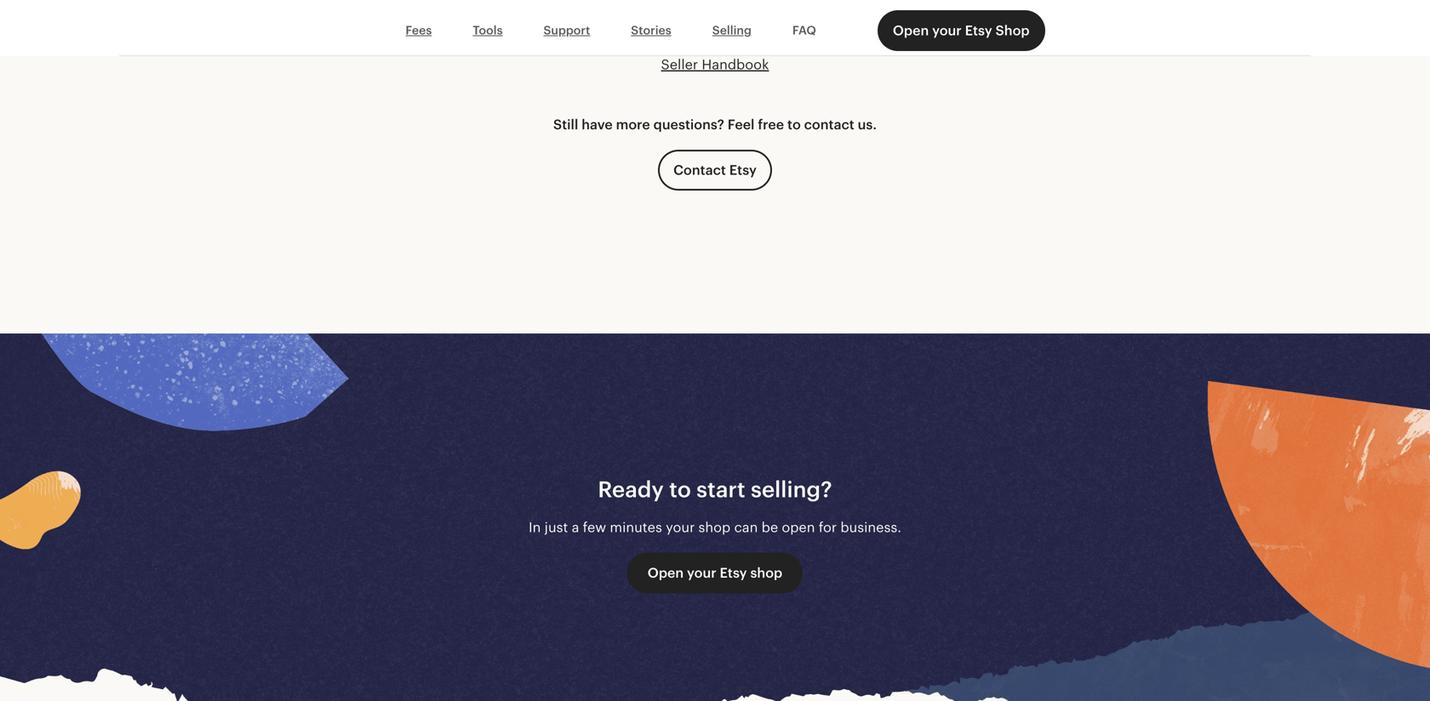 Task type: describe. For each thing, give the bounding box(es) containing it.
seller handbook link
[[656, 57, 774, 72]]

0 horizontal spatial to
[[669, 477, 691, 502]]

seller
[[661, 57, 698, 72]]

start
[[696, 477, 745, 502]]

can
[[734, 520, 758, 536]]

your for open your etsy shop
[[932, 23, 962, 38]]

some
[[695, 23, 731, 38]]

tools link
[[452, 14, 523, 47]]

business.
[[840, 520, 901, 536]]

etsy for shop
[[720, 566, 747, 581]]

contact etsy link
[[658, 150, 772, 191]]

are
[[671, 23, 692, 38]]

your for open your etsy shop
[[687, 566, 716, 581]]

stories
[[631, 24, 671, 37]]

1 horizontal spatial more
[[616, 117, 650, 132]]

seller handbook
[[661, 57, 769, 72]]

stories link
[[611, 14, 692, 47]]

open for open your etsy shop
[[648, 566, 684, 581]]

0 vertical spatial to
[[802, 23, 816, 38]]

selling link
[[692, 14, 772, 47]]

started.
[[904, 23, 954, 38]]

1 vertical spatial your
[[666, 520, 695, 536]]

0 horizontal spatial shop
[[698, 520, 731, 536]]

shop
[[996, 23, 1030, 38]]

feel
[[728, 117, 755, 132]]

a
[[572, 520, 579, 536]]

open
[[782, 520, 815, 536]]

still have more questions? feel free to contact us.
[[553, 117, 877, 132]]

open your etsy shop link
[[627, 553, 803, 594]]

etsy for shop
[[965, 23, 992, 38]]

contact etsy
[[673, 163, 757, 178]]

open your etsy shop
[[893, 23, 1030, 38]]

ready
[[598, 477, 664, 502]]

selling?
[[751, 477, 832, 502]]

0 vertical spatial more
[[513, 23, 547, 38]]

minutes
[[610, 520, 662, 536]]



Task type: locate. For each thing, give the bounding box(es) containing it.
want more information? here are some resources to help you get started.
[[476, 23, 954, 38]]

support link
[[523, 14, 611, 47]]

handbook
[[702, 57, 769, 72]]

free
[[758, 117, 784, 132]]

have
[[582, 117, 613, 132]]

selling
[[712, 24, 752, 37]]

get
[[879, 23, 900, 38]]

etsy down "can"
[[720, 566, 747, 581]]

open for open your etsy shop
[[893, 23, 929, 38]]

2 vertical spatial etsy
[[720, 566, 747, 581]]

contact
[[673, 163, 726, 178]]

etsy right contact
[[729, 163, 757, 178]]

1 horizontal spatial open
[[893, 23, 929, 38]]

shop
[[698, 520, 731, 536], [750, 566, 782, 581]]

more right want
[[513, 23, 547, 38]]

to left help
[[802, 23, 816, 38]]

resources
[[734, 23, 799, 38]]

us.
[[858, 117, 877, 132]]

your right the get
[[932, 23, 962, 38]]

0 vertical spatial open
[[893, 23, 929, 38]]

0 horizontal spatial open
[[648, 566, 684, 581]]

here
[[637, 23, 668, 38]]

information?
[[550, 23, 633, 38]]

1 vertical spatial to
[[787, 117, 801, 132]]

contact
[[804, 117, 854, 132]]

still
[[553, 117, 578, 132]]

0 horizontal spatial more
[[513, 23, 547, 38]]

fees
[[406, 24, 432, 37]]

2 horizontal spatial to
[[802, 23, 816, 38]]

faq
[[792, 24, 816, 37]]

open your etsy shop
[[648, 566, 782, 581]]

1 vertical spatial shop
[[750, 566, 782, 581]]

etsy
[[965, 23, 992, 38], [729, 163, 757, 178], [720, 566, 747, 581]]

tools
[[473, 24, 503, 37]]

open your etsy shop link
[[877, 10, 1045, 51]]

0 vertical spatial shop
[[698, 520, 731, 536]]

shop left "can"
[[698, 520, 731, 536]]

1 horizontal spatial to
[[787, 117, 801, 132]]

to left start
[[669, 477, 691, 502]]

0 vertical spatial your
[[932, 23, 962, 38]]

in
[[529, 520, 541, 536]]

in just a few minutes your shop can be open for business.
[[529, 520, 901, 536]]

open
[[893, 23, 929, 38], [648, 566, 684, 581]]

few
[[583, 520, 606, 536]]

just
[[544, 520, 568, 536]]

1 vertical spatial etsy
[[729, 163, 757, 178]]

etsy left shop
[[965, 23, 992, 38]]

1 vertical spatial open
[[648, 566, 684, 581]]

2 vertical spatial your
[[687, 566, 716, 581]]

help
[[819, 23, 848, 38]]

0 vertical spatial etsy
[[965, 23, 992, 38]]

1 vertical spatial more
[[616, 117, 650, 132]]

your
[[932, 23, 962, 38], [666, 520, 695, 536], [687, 566, 716, 581]]

more right the have
[[616, 117, 650, 132]]

be
[[761, 520, 778, 536]]

open right you
[[893, 23, 929, 38]]

fees link
[[385, 14, 452, 47]]

want
[[476, 23, 509, 38]]

ready to start selling?
[[598, 477, 832, 502]]

you
[[851, 23, 875, 38]]

faq link
[[772, 14, 837, 47]]

to right free
[[787, 117, 801, 132]]

for
[[819, 520, 837, 536]]

shop down the be at the right bottom
[[750, 566, 782, 581]]

support
[[544, 24, 590, 37]]

questions?
[[653, 117, 724, 132]]

your down in just a few minutes your shop can be open for business.
[[687, 566, 716, 581]]

your right minutes
[[666, 520, 695, 536]]

1 horizontal spatial shop
[[750, 566, 782, 581]]

to
[[802, 23, 816, 38], [787, 117, 801, 132], [669, 477, 691, 502]]

2 vertical spatial to
[[669, 477, 691, 502]]

open down minutes
[[648, 566, 684, 581]]

more
[[513, 23, 547, 38], [616, 117, 650, 132]]



Task type: vqa. For each thing, say whether or not it's contained in the screenshot.
73.00
no



